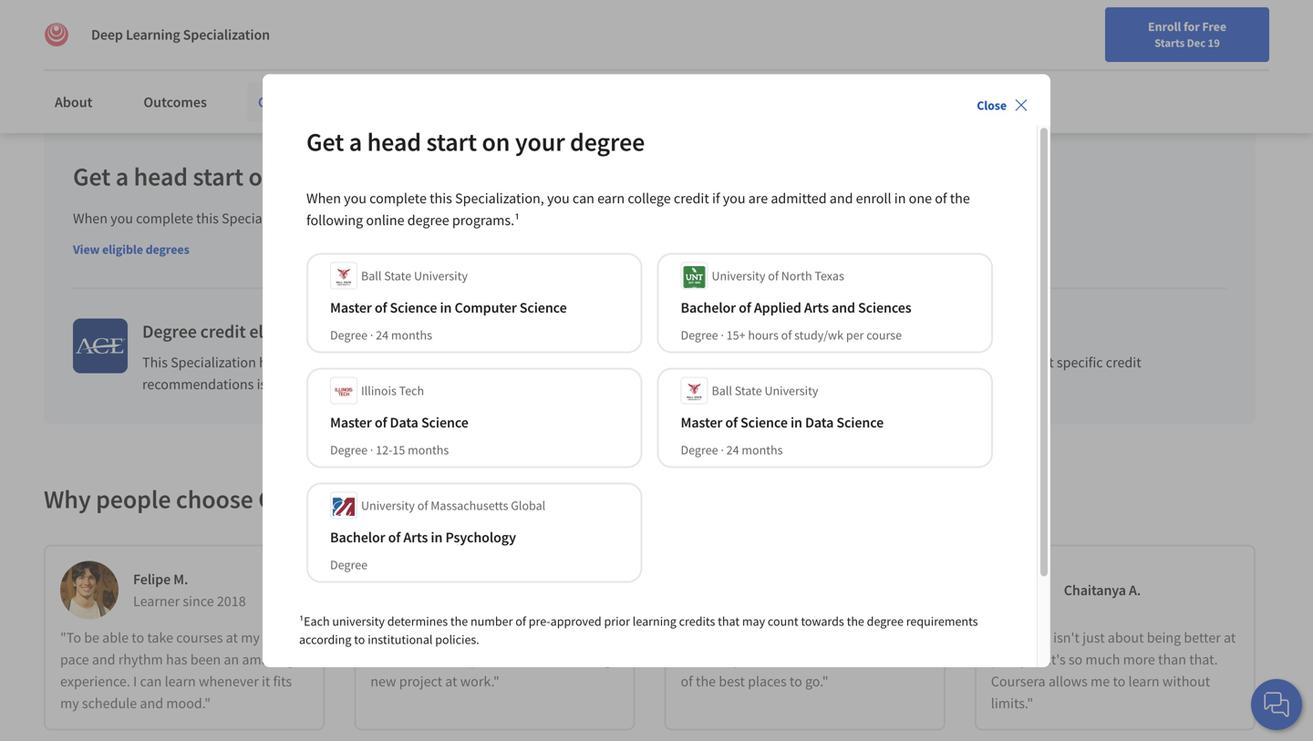Task type: vqa. For each thing, say whether or not it's contained in the screenshot.


Task type: describe. For each thing, give the bounding box(es) containing it.
15
[[393, 442, 405, 458]]

"when i need courses on topics that my university doesn't offer, coursera is one of the best places to go."
[[681, 629, 920, 691]]

master for master of science in computer science
[[330, 299, 372, 317]]

more inside "learning isn't just about being better at your job: it's so much more than that. coursera allows me to learn without limits."
[[1123, 651, 1155, 669]]

bachelor for bachelor of arts in psychology
[[330, 528, 385, 547]]

felipe
[[133, 570, 171, 589]]

degree for bachelor of applied arts and sciences
[[681, 327, 718, 343]]

why
[[44, 483, 91, 515]]

degree · 15+ hours of study/wk per course
[[681, 327, 902, 343]]

bachelor of applied arts and sciences
[[681, 299, 912, 317]]

"i
[[371, 629, 381, 647]]

at inside "this specialization has ace® recommendation. it is eligible for college credit at participating u.s. colleges and universities. note: the decision to accept specific credit recommendations is up to each institution."
[[605, 353, 617, 372]]

college inside when you complete this specialization, you can earn college credit if you are admitted and enroll in one of the following online degree programs.¹
[[628, 189, 671, 207]]

when you complete this specialization, you can earn college credit if you are admitted and enroll in one of the following online degree programs.¹ inside get a head start on your degree dialog
[[306, 189, 970, 229]]

pace
[[60, 651, 89, 669]]

university inside ¹each university determines the number of pre-approved prior learning credits that may count towards the degree requirements according to institutional policies.
[[332, 613, 385, 630]]

learn more link
[[406, 375, 476, 394]]

get inside get a head start on your degree dialog
[[306, 126, 344, 158]]

in for bachelor of arts in psychology
[[431, 528, 443, 547]]

about
[[1108, 629, 1144, 647]]

this specialization has ace® recommendation. it is eligible for college credit at participating u.s. colleges and universities. note: the decision to accept specific credit recommendations is up to each institution.
[[142, 353, 1142, 394]]

on inside the "when i need courses on topics that my university doesn't offer, coursera is one of the best places to go."
[[814, 629, 830, 647]]

to inside "learning isn't just about being better at your job: it's so much more than that. coursera allows me to learn without limits."
[[1113, 673, 1126, 691]]

chaitanya a.
[[1064, 581, 1141, 600]]

coursera inside the "when i need courses on topics that my university doesn't offer, coursera is one of the best places to go."
[[827, 651, 881, 669]]

ball state university for data
[[712, 382, 818, 399]]

to left accept
[[998, 353, 1011, 372]]

at inside "learning isn't just about being better at your job: it's so much more than that. coursera allows me to learn without limits."
[[1224, 629, 1236, 647]]

m.
[[173, 570, 188, 589]]

allows
[[1049, 673, 1088, 691]]

enroll inside when you complete this specialization, you can earn college credit if you are admitted and enroll in one of the following online degree programs.¹
[[856, 189, 892, 207]]

master of data science link
[[330, 412, 633, 433]]

courses
[[258, 93, 308, 111]]

programs.¹ inside get a head start on your degree dialog
[[452, 211, 520, 229]]

policies.
[[435, 631, 480, 648]]

0 horizontal spatial for
[[361, 483, 392, 515]]

0 horizontal spatial arts
[[403, 528, 428, 547]]

that.
[[1189, 651, 1218, 669]]

experience.
[[60, 673, 130, 691]]

state for computer
[[384, 268, 411, 284]]

schedule
[[82, 694, 137, 713]]

people
[[96, 483, 171, 515]]

in for master of science in data science
[[791, 413, 803, 432]]

outcomes
[[144, 93, 207, 111]]

limits."
[[991, 694, 1034, 713]]

science down learn more
[[421, 413, 469, 432]]

0 horizontal spatial head
[[134, 160, 188, 192]]

0 horizontal spatial your
[[282, 160, 332, 192]]

in for master of science in computer science
[[440, 299, 452, 317]]

24 for master of science in data science
[[727, 442, 739, 458]]

1 vertical spatial can
[[339, 209, 361, 228]]

master for master of science in data science
[[681, 413, 723, 432]]

each
[[304, 375, 333, 394]]

university up master of science in data science
[[765, 382, 818, 399]]

the inside '"i directly applied the concepts and skills i learned from my courses to an exciting new project at work."'
[[481, 629, 501, 647]]

project
[[399, 673, 442, 691]]

rhythm
[[118, 651, 163, 669]]

without
[[1163, 673, 1210, 691]]

applied
[[754, 299, 801, 317]]

learn for has
[[165, 673, 196, 691]]

a inside dialog
[[349, 126, 362, 158]]

decision
[[944, 353, 996, 372]]

learn for more
[[1129, 673, 1160, 691]]

specialization, inside get a head start on your degree dialog
[[455, 189, 544, 207]]

since
[[183, 592, 214, 611]]

4.8
[[206, 27, 223, 44]]

accept
[[1014, 353, 1054, 372]]

eligible inside view eligible degrees button
[[102, 241, 143, 258]]

specific
[[1057, 353, 1103, 372]]

view
[[73, 241, 100, 258]]

this inside get a head start on your degree dialog
[[430, 189, 452, 207]]

so
[[1069, 651, 1083, 669]]

has inside "this specialization has ace® recommendation. it is eligible for college credit at participating u.s. colleges and universities. note: the decision to accept specific credit recommendations is up to each institution."
[[259, 353, 280, 372]]

· for master of science in data science
[[721, 442, 724, 458]]

at inside "to be able to take courses at my own pace and rhythm has been an amazing experience. i can learn whenever it fits my schedule and mood."
[[226, 629, 238, 647]]

free
[[1202, 18, 1227, 35]]

ace logo image
[[73, 319, 128, 373]]

degree inside ¹each university determines the number of pre-approved prior learning credits that may count towards the degree requirements according to institutional policies.
[[867, 613, 904, 630]]

15+
[[727, 327, 746, 343]]

following inside get a head start on your degree dialog
[[306, 211, 363, 229]]

ratings
[[290, 27, 327, 44]]

29,668
[[253, 27, 288, 44]]

hours inside get a head start on your degree dialog
[[748, 327, 779, 343]]

towards
[[801, 613, 844, 630]]

course 5 • 37 hours •
[[78, 27, 199, 44]]

ace®
[[283, 353, 313, 372]]

science down universities.
[[837, 413, 884, 432]]

for inside "this specialization has ace® recommendation. it is eligible for college credit at participating u.s. colleges and universities. note: the decision to accept specific credit recommendations is up to each institution."
[[500, 353, 517, 372]]

recommendation.
[[316, 353, 425, 372]]

able
[[102, 629, 129, 647]]

one inside the "when i need courses on topics that my university doesn't offer, coursera is one of the best places to go."
[[897, 651, 920, 669]]

degree · 24 months for master of science in data science
[[681, 442, 783, 458]]

degree credit eligible
[[142, 320, 306, 343]]

been
[[190, 651, 221, 669]]

isn't
[[1054, 629, 1080, 647]]

go."
[[805, 673, 829, 691]]

"learning isn't just about being better at your job: it's so much more than that. coursera allows me to learn without limits."
[[991, 629, 1236, 713]]

get a head start on your degree inside dialog
[[306, 126, 645, 158]]

deep learning specialization
[[91, 26, 270, 44]]

my left own
[[241, 629, 260, 647]]

university of massachusetts global
[[361, 497, 546, 514]]

count
[[768, 613, 799, 630]]

1 vertical spatial college
[[394, 209, 438, 228]]

whenever
[[199, 673, 259, 691]]

at inside '"i directly applied the concepts and skills i learned from my courses to an exciting new project at work."'
[[445, 673, 457, 691]]

get a head start on your degree dialog
[[263, 74, 1051, 741]]

37
[[142, 27, 155, 44]]

exciting
[[564, 651, 612, 669]]

degree up the according
[[330, 557, 368, 573]]

1 horizontal spatial is
[[440, 353, 450, 372]]

me
[[1091, 673, 1110, 691]]

learner
[[133, 592, 180, 611]]

it's
[[1048, 651, 1066, 669]]

0 horizontal spatial specialization,
[[222, 209, 311, 228]]

can inside get a head start on your degree dialog
[[573, 189, 595, 207]]

12-
[[376, 442, 393, 458]]

1 horizontal spatial programs.¹
[[886, 209, 953, 228]]

24 for master of science in computer science
[[376, 327, 389, 343]]

master of science in computer science
[[330, 299, 567, 317]]

0 vertical spatial arts
[[804, 299, 829, 317]]

the
[[918, 353, 941, 372]]

master of science in data science
[[681, 413, 884, 432]]

course
[[867, 327, 902, 343]]

to inside '"i directly applied the concepts and skills i learned from my courses to an exciting new project at work."'
[[530, 651, 543, 669]]

best
[[719, 673, 745, 691]]

degree for master of data science
[[330, 442, 368, 458]]

ball state university for computer
[[361, 268, 468, 284]]

jennifer
[[443, 570, 495, 589]]

master of science in data science link
[[681, 412, 984, 433]]

bachelor for bachelor of applied arts and sciences
[[681, 299, 736, 317]]

dec
[[1187, 36, 1206, 50]]

1 • from the left
[[131, 27, 135, 44]]

places
[[748, 673, 787, 691]]

own
[[263, 629, 289, 647]]

eligible inside "this specialization has ace® recommendation. it is eligible for college credit at participating u.s. colleges and universities. note: the decision to accept specific credit recommendations is up to each institution."
[[453, 353, 497, 372]]

deeplearning.ai image
[[44, 22, 69, 47]]

1 vertical spatial if
[[479, 209, 487, 228]]

master of data science
[[330, 413, 469, 432]]

from
[[427, 651, 456, 669]]

starts
[[1155, 36, 1185, 50]]

why people choose coursera for their career
[[44, 483, 523, 515]]

degree for master of science in computer science
[[330, 327, 368, 343]]

texas
[[815, 268, 844, 284]]

amazing
[[242, 651, 294, 669]]

a.
[[1129, 581, 1141, 600]]

has inside "to be able to take courses at my own pace and rhythm has been an amazing experience. i can learn whenever it fits my schedule and mood."
[[166, 651, 187, 669]]

an inside "to be able to take courses at my own pace and rhythm has been an amazing experience. i can learn whenever it fits my schedule and mood."
[[224, 651, 239, 669]]

global
[[511, 497, 546, 514]]

may
[[742, 613, 765, 630]]

to inside the "when i need courses on topics that my university doesn't offer, coursera is one of the best places to go."
[[790, 673, 802, 691]]

0 horizontal spatial a
[[116, 160, 129, 192]]

university up bachelor of arts in psychology
[[361, 497, 415, 514]]

new
[[371, 673, 396, 691]]

ball for master of science in data science
[[712, 382, 732, 399]]

number
[[471, 613, 513, 630]]

job:
[[1022, 651, 1045, 669]]

north
[[781, 268, 812, 284]]

credit inside get a head start on your degree dialog
[[674, 189, 709, 207]]

"to be able to take courses at my own pace and rhythm has been an amazing experience. i can learn whenever it fits my schedule and mood."
[[60, 629, 294, 713]]

degree up this
[[142, 320, 197, 343]]

· for master of science in computer science
[[370, 327, 373, 343]]

5
[[117, 27, 124, 44]]

0 horizontal spatial admitted
[[538, 209, 593, 228]]

complete inside when you complete this specialization, you can earn college credit if you are admitted and enroll in one of the following online degree programs.¹
[[370, 189, 427, 207]]

science right computer
[[520, 299, 567, 317]]

is inside the "when i need courses on topics that my university doesn't offer, coursera is one of the best places to go."
[[884, 651, 894, 669]]

0 horizontal spatial hours
[[157, 27, 188, 44]]

science up it
[[390, 299, 437, 317]]

outcomes link
[[133, 82, 218, 122]]

1 vertical spatial when
[[73, 209, 108, 228]]



Task type: locate. For each thing, give the bounding box(es) containing it.
months for master of science in data science
[[742, 442, 783, 458]]

about
[[55, 93, 92, 111]]

0 vertical spatial get
[[306, 126, 344, 158]]

computer
[[455, 299, 517, 317]]

online
[[799, 209, 838, 228], [366, 211, 405, 229]]

1 horizontal spatial start
[[426, 126, 477, 158]]

admitted inside get a head start on your degree dialog
[[771, 189, 827, 207]]

courses inside "to be able to take courses at my own pace and rhythm has been an amazing experience. i can learn whenever it fits my schedule and mood."
[[176, 629, 223, 647]]

1 horizontal spatial university
[[681, 651, 741, 669]]

0 vertical spatial 24
[[376, 327, 389, 343]]

"when
[[681, 629, 722, 647]]

get down courses
[[306, 126, 344, 158]]

eligible right view
[[102, 241, 143, 258]]

data down universities.
[[805, 413, 834, 432]]

for
[[1184, 18, 1200, 35], [500, 353, 517, 372], [361, 483, 392, 515]]

0 vertical spatial specialization
[[183, 26, 270, 44]]

enroll
[[1148, 18, 1181, 35]]

my down experience.
[[60, 694, 79, 713]]

get up view
[[73, 160, 111, 192]]

and inside "this specialization has ace® recommendation. it is eligible for college credit at participating u.s. colleges and universities. note: the decision to accept specific credit recommendations is up to each institution."
[[780, 353, 803, 372]]

one
[[909, 189, 932, 207], [676, 209, 699, 228], [897, 651, 920, 669]]

• left 4.8
[[195, 27, 199, 44]]

0 horizontal spatial start
[[193, 160, 244, 192]]

1 horizontal spatial online
[[799, 209, 838, 228]]

i inside "to be able to take courses at my own pace and rhythm has been an amazing experience. i can learn whenever it fits my schedule and mood."
[[133, 673, 137, 691]]

that inside the "when i need courses on topics that my university doesn't offer, coursera is one of the best places to go."
[[873, 629, 898, 647]]

ball down u.s.
[[712, 382, 732, 399]]

of
[[935, 189, 947, 207], [702, 209, 714, 228], [768, 268, 779, 284], [375, 299, 387, 317], [739, 299, 751, 317], [781, 327, 792, 343], [375, 413, 387, 432], [725, 413, 738, 432], [417, 497, 428, 514], [388, 528, 401, 547], [516, 613, 526, 630], [681, 673, 693, 691]]

chat with us image
[[1262, 690, 1291, 720]]

that inside ¹each university determines the number of pre-approved prior learning credits that may count towards the degree requirements according to institutional policies.
[[718, 613, 740, 630]]

arts up "study/wk"
[[804, 299, 829, 317]]

illinois tech
[[361, 382, 424, 399]]

0 horizontal spatial has
[[166, 651, 187, 669]]

pre-
[[529, 613, 551, 630]]

0 horizontal spatial is
[[257, 375, 267, 394]]

1 vertical spatial are
[[515, 209, 535, 228]]

complete
[[370, 189, 427, 207], [136, 209, 193, 228]]

degree for master of science in data science
[[681, 442, 718, 458]]

learn
[[406, 375, 441, 394]]

1 horizontal spatial enroll
[[856, 189, 892, 207]]

degree left 12-
[[330, 442, 368, 458]]

1 vertical spatial this
[[196, 209, 219, 228]]

i
[[725, 629, 728, 647], [371, 651, 374, 669], [133, 673, 137, 691]]

learn inside "to be able to take courses at my own pace and rhythm has been an amazing experience. i can learn whenever it fits my schedule and mood."
[[165, 673, 196, 691]]

2 horizontal spatial coursera
[[991, 673, 1046, 691]]

months right 15
[[408, 442, 449, 458]]

· for bachelor of applied arts and sciences
[[721, 327, 724, 343]]

learn more
[[406, 375, 476, 394]]

1 learn from the left
[[165, 673, 196, 691]]

be
[[84, 629, 99, 647]]

can
[[573, 189, 595, 207], [339, 209, 361, 228], [140, 673, 162, 691]]

career
[[454, 483, 523, 515]]

master down u.s.
[[681, 413, 723, 432]]

0 horizontal spatial following
[[306, 211, 363, 229]]

degree up u.s.
[[681, 327, 718, 343]]

one inside get a head start on your degree dialog
[[909, 189, 932, 207]]

1 horizontal spatial can
[[339, 209, 361, 228]]

1 vertical spatial start
[[193, 160, 244, 192]]

· down master of science in data science
[[721, 442, 724, 458]]

state
[[384, 268, 411, 284], [735, 382, 762, 399]]

2 vertical spatial can
[[140, 673, 162, 691]]

0 horizontal spatial 24
[[376, 327, 389, 343]]

months up it
[[391, 327, 432, 343]]

0 horizontal spatial that
[[718, 613, 740, 630]]

1 horizontal spatial hours
[[748, 327, 779, 343]]

bachelor up 15+
[[681, 299, 736, 317]]

1 horizontal spatial an
[[546, 651, 561, 669]]

just
[[1083, 629, 1105, 647]]

massachusetts
[[431, 497, 508, 514]]

2 an from the left
[[546, 651, 561, 669]]

0 vertical spatial college
[[628, 189, 671, 207]]

on
[[482, 126, 510, 158], [249, 160, 277, 192], [814, 629, 830, 647]]

start inside dialog
[[426, 126, 477, 158]]

prior
[[604, 613, 630, 630]]

0 horizontal spatial ball
[[361, 268, 382, 284]]

2 horizontal spatial is
[[884, 651, 894, 669]]

1 horizontal spatial courses
[[481, 651, 527, 669]]

your inside dialog
[[515, 126, 565, 158]]

0 vertical spatial has
[[259, 353, 280, 372]]

college inside "this specialization has ace® recommendation. it is eligible for college credit at participating u.s. colleges and universities. note: the decision to accept specific credit recommendations is up to each institution."
[[520, 353, 563, 372]]

ball
[[361, 268, 382, 284], [712, 382, 732, 399]]

courses link
[[247, 82, 319, 122]]

0 horizontal spatial enroll
[[623, 209, 658, 228]]

1 horizontal spatial eligible
[[249, 320, 306, 343]]

1 vertical spatial eligible
[[249, 320, 306, 343]]

doesn't
[[744, 651, 790, 669]]

mood."
[[166, 694, 211, 713]]

1 vertical spatial has
[[166, 651, 187, 669]]

1 vertical spatial state
[[735, 382, 762, 399]]

¹each university determines the number of pre-approved prior learning credits that may count towards the degree requirements according to institutional policies.
[[299, 613, 978, 648]]

to down concepts
[[530, 651, 543, 669]]

0 vertical spatial if
[[712, 189, 720, 207]]

menu item
[[984, 18, 1102, 78]]

0 horizontal spatial earn
[[364, 209, 391, 228]]

degree · 12-15 months
[[330, 442, 449, 458]]

of inside the "when i need courses on topics that my university doesn't offer, coursera is one of the best places to go."
[[681, 673, 693, 691]]

than
[[1158, 651, 1187, 669]]

0 horizontal spatial more
[[444, 375, 476, 394]]

1 an from the left
[[224, 651, 239, 669]]

enroll
[[856, 189, 892, 207], [623, 209, 658, 228]]

ball for master of science in computer science
[[361, 268, 382, 284]]

1 horizontal spatial bachelor
[[681, 299, 736, 317]]

2 learn from the left
[[1129, 673, 1160, 691]]

eligible
[[102, 241, 143, 258], [249, 320, 306, 343], [453, 353, 497, 372]]

1 vertical spatial degree · 24 months
[[681, 442, 783, 458]]

degree up recommendation.
[[330, 327, 368, 343]]

up
[[269, 375, 285, 394]]

0 vertical spatial for
[[1184, 18, 1200, 35]]

has up up
[[259, 353, 280, 372]]

that left may
[[718, 613, 740, 630]]

specialization inside "this specialization has ace® recommendation. it is eligible for college credit at participating u.s. colleges and universities. note: the decision to accept specific credit recommendations is up to each institution."
[[171, 353, 256, 372]]

for inside enroll for free starts dec 19
[[1184, 18, 1200, 35]]

0 vertical spatial ball state university
[[361, 268, 468, 284]]

degree
[[570, 126, 645, 158], [337, 160, 412, 192], [841, 209, 883, 228], [407, 211, 449, 229], [867, 613, 904, 630]]

head inside dialog
[[367, 126, 421, 158]]

are inside get a head start on your degree dialog
[[749, 189, 768, 207]]

1 vertical spatial arts
[[403, 528, 428, 547]]

1 vertical spatial head
[[134, 160, 188, 192]]

your inside "learning isn't just about being better at your job: it's so much more than that. coursera allows me to learn without limits."
[[991, 651, 1019, 669]]

0 vertical spatial can
[[573, 189, 595, 207]]

ball state university up master of science in computer science
[[361, 268, 468, 284]]

1 vertical spatial university
[[681, 651, 741, 669]]

0 vertical spatial university
[[332, 613, 385, 630]]

their
[[397, 483, 449, 515]]

learning
[[633, 613, 677, 630]]

2 horizontal spatial can
[[573, 189, 595, 207]]

1 vertical spatial coursera
[[827, 651, 881, 669]]

0 vertical spatial a
[[349, 126, 362, 158]]

deep
[[91, 26, 123, 44]]

work."
[[460, 673, 500, 691]]

courses up 'been'
[[176, 629, 223, 647]]

1 horizontal spatial 24
[[727, 442, 739, 458]]

1 horizontal spatial more
[[1123, 651, 1155, 669]]

courses inside the "when i need courses on topics that my university doesn't offer, coursera is one of the best places to go."
[[765, 629, 811, 647]]

can inside "to be able to take courses at my own pace and rhythm has been an amazing experience. i can learn whenever it fits my schedule and mood."
[[140, 673, 162, 691]]

coursera image
[[22, 15, 138, 44]]

learn up mood."
[[165, 673, 196, 691]]

months for master of science in computer science
[[391, 327, 432, 343]]

i left 'need'
[[725, 629, 728, 647]]

master for master of data science
[[330, 413, 372, 432]]

master
[[330, 299, 372, 317], [330, 413, 372, 432], [681, 413, 723, 432]]

coursera inside "learning isn't just about being better at your job: it's so much more than that. coursera allows me to learn without limits."
[[991, 673, 1046, 691]]

college
[[628, 189, 671, 207], [394, 209, 438, 228], [520, 353, 563, 372]]

1 horizontal spatial are
[[749, 189, 768, 207]]

1 horizontal spatial if
[[712, 189, 720, 207]]

2 vertical spatial your
[[991, 651, 1019, 669]]

master down institution.
[[330, 413, 372, 432]]

eligible up ace®
[[249, 320, 306, 343]]

0 vertical spatial this
[[430, 189, 452, 207]]

1 vertical spatial get a head start on your degree
[[73, 160, 412, 192]]

on inside dialog
[[482, 126, 510, 158]]

this
[[142, 353, 168, 372]]

degree down master of science in data science
[[681, 442, 718, 458]]

university
[[414, 268, 468, 284], [712, 268, 766, 284], [765, 382, 818, 399], [361, 497, 415, 514]]

determines
[[387, 613, 448, 630]]

courses
[[176, 629, 223, 647], [765, 629, 811, 647], [481, 651, 527, 669]]

my down policies.
[[459, 651, 478, 669]]

bachelor
[[681, 299, 736, 317], [330, 528, 385, 547]]

for down computer
[[500, 353, 517, 372]]

1 vertical spatial one
[[676, 209, 699, 228]]

to left go."
[[790, 673, 802, 691]]

hours right 37
[[157, 27, 188, 44]]

according
[[299, 631, 352, 648]]

if inside get a head start on your degree dialog
[[712, 189, 720, 207]]

requirements
[[906, 613, 978, 630]]

· left 12-
[[370, 442, 373, 458]]

None search field
[[260, 11, 561, 48]]

1 horizontal spatial a
[[349, 126, 362, 158]]

learn inside "learning isn't just about being better at your job: it's so much more than that. coursera allows me to learn without limits."
[[1129, 673, 1160, 691]]

master up recommendation.
[[330, 299, 372, 317]]

science down "colleges"
[[741, 413, 788, 432]]

bachelor of arts in psychology
[[330, 528, 516, 547]]

· left 15+
[[721, 327, 724, 343]]

0 vertical spatial specialization,
[[455, 189, 544, 207]]

applied
[[432, 629, 478, 647]]

0 horizontal spatial state
[[384, 268, 411, 284]]

science
[[390, 299, 437, 317], [520, 299, 567, 317], [421, 413, 469, 432], [741, 413, 788, 432], [837, 413, 884, 432]]

0 horizontal spatial courses
[[176, 629, 223, 647]]

· up recommendation.
[[370, 327, 373, 343]]

a
[[349, 126, 362, 158], [116, 160, 129, 192]]

0 vertical spatial is
[[440, 353, 450, 372]]

coursera
[[258, 483, 356, 515], [827, 651, 881, 669], [991, 673, 1046, 691]]

to inside "to be able to take courses at my own pace and rhythm has been an amazing experience. i can learn whenever it fits my schedule and mood."
[[132, 629, 144, 647]]

more right learn
[[444, 375, 476, 394]]

colleges
[[728, 353, 777, 372]]

learning
[[126, 26, 180, 44]]

0 vertical spatial hours
[[157, 27, 188, 44]]

degree · 24 months up recommendation.
[[330, 327, 432, 343]]

my inside '"i directly applied the concepts and skills i learned from my courses to an exciting new project at work."'
[[459, 651, 478, 669]]

to right up
[[288, 375, 301, 394]]

is right offer,
[[884, 651, 894, 669]]

1 vertical spatial hours
[[748, 327, 779, 343]]

to left "i
[[354, 631, 365, 648]]

0 horizontal spatial can
[[140, 673, 162, 691]]

earn
[[597, 189, 625, 207], [364, 209, 391, 228]]

university inside the "when i need courses on topics that my university doesn't offer, coursera is one of the best places to go."
[[681, 651, 741, 669]]

has down take
[[166, 651, 187, 669]]

2 • from the left
[[195, 27, 199, 44]]

for left their
[[361, 483, 392, 515]]

your
[[515, 126, 565, 158], [282, 160, 332, 192], [991, 651, 1019, 669]]

credit
[[674, 189, 709, 207], [440, 209, 476, 228], [200, 320, 246, 343], [566, 353, 602, 372], [1106, 353, 1142, 372]]

courses up offer,
[[765, 629, 811, 647]]

courses inside '"i directly applied the concepts and skills i learned from my courses to an exciting new project at work."'
[[481, 651, 527, 669]]

start
[[426, 126, 477, 158], [193, 160, 244, 192]]

1 vertical spatial enroll
[[623, 209, 658, 228]]

arts down their
[[403, 528, 428, 547]]

my inside the "when i need courses on topics that my university doesn't offer, coursera is one of the best places to go."
[[901, 629, 920, 647]]

1 horizontal spatial following
[[740, 209, 796, 228]]

2 horizontal spatial college
[[628, 189, 671, 207]]

university up the according
[[332, 613, 385, 630]]

0 horizontal spatial online
[[366, 211, 405, 229]]

eligible up learn more link
[[453, 353, 497, 372]]

data up 15
[[390, 413, 418, 432]]

and inside '"i directly applied the concepts and skills i learned from my courses to an exciting new project at work."'
[[562, 629, 585, 647]]

participating
[[620, 353, 698, 372]]

learn down than
[[1129, 673, 1160, 691]]

0 vertical spatial degree · 24 months
[[330, 327, 432, 343]]

0 horizontal spatial get
[[73, 160, 111, 192]]

when
[[306, 189, 341, 207], [73, 209, 108, 228]]

months down master of science in data science
[[742, 442, 783, 458]]

an down concepts
[[546, 651, 561, 669]]

( 29,668 ratings
[[249, 27, 327, 44]]

· for master of data science
[[370, 442, 373, 458]]

courses up work."
[[481, 651, 527, 669]]

it
[[262, 673, 270, 691]]

has
[[259, 353, 280, 372], [166, 651, 187, 669]]

0 vertical spatial ball
[[361, 268, 382, 284]]

1 vertical spatial is
[[257, 375, 267, 394]]

0 vertical spatial coursera
[[258, 483, 356, 515]]

0 horizontal spatial learn
[[165, 673, 196, 691]]

study/wk
[[794, 327, 844, 343]]

1 horizontal spatial get
[[306, 126, 344, 158]]

¹each
[[299, 613, 330, 630]]

0 horizontal spatial coursera
[[258, 483, 356, 515]]

ball up master of science in computer science
[[361, 268, 382, 284]]

is right it
[[440, 353, 450, 372]]

• right 5
[[131, 27, 135, 44]]

of inside ¹each university determines the number of pre-approved prior learning credits that may count towards the degree requirements according to institutional policies.
[[516, 613, 526, 630]]

24 up recommendation.
[[376, 327, 389, 343]]

university up "applied"
[[712, 268, 766, 284]]

0 horizontal spatial degree · 24 months
[[330, 327, 432, 343]]

0 horizontal spatial complete
[[136, 209, 193, 228]]

at left participating
[[605, 353, 617, 372]]

better
[[1184, 629, 1221, 647]]

1 vertical spatial a
[[116, 160, 129, 192]]

earn inside get a head start on your degree dialog
[[597, 189, 625, 207]]

2 data from the left
[[805, 413, 834, 432]]

1 data from the left
[[390, 413, 418, 432]]

for up dec
[[1184, 18, 1200, 35]]

0 horizontal spatial when
[[73, 209, 108, 228]]

to right me
[[1113, 673, 1126, 691]]

universities.
[[806, 353, 880, 372]]

0 vertical spatial bachelor
[[681, 299, 736, 317]]

1 vertical spatial 24
[[727, 442, 739, 458]]

more down about
[[1123, 651, 1155, 669]]

psychology
[[446, 528, 516, 547]]

1 horizontal spatial degree · 24 months
[[681, 442, 783, 458]]

an inside '"i directly applied the concepts and skills i learned from my courses to an exciting new project at work."'
[[546, 651, 561, 669]]

at right better
[[1224, 629, 1236, 647]]

i down 'rhythm'
[[133, 673, 137, 691]]

state up master of science in computer science
[[384, 268, 411, 284]]

degree · 24 months down master of science in data science
[[681, 442, 783, 458]]

ball state university down "colleges"
[[712, 382, 818, 399]]

is left up
[[257, 375, 267, 394]]

1 vertical spatial specialization
[[171, 353, 256, 372]]

0 horizontal spatial this
[[196, 209, 219, 228]]

0 horizontal spatial data
[[390, 413, 418, 432]]

0 horizontal spatial college
[[394, 209, 438, 228]]

when inside get a head start on your degree dialog
[[306, 189, 341, 207]]

at down 2018
[[226, 629, 238, 647]]

an up the whenever
[[224, 651, 239, 669]]

0 horizontal spatial •
[[131, 27, 135, 44]]

0 vertical spatial get a head start on your degree
[[306, 126, 645, 158]]

24 down master of science in data science
[[727, 442, 739, 458]]

bachelor down why people choose coursera for their career
[[330, 528, 385, 547]]

online inside get a head start on your degree dialog
[[366, 211, 405, 229]]

i down "i
[[371, 651, 374, 669]]

that right topics
[[873, 629, 898, 647]]

i inside '"i directly applied the concepts and skills i learned from my courses to an exciting new project at work."'
[[371, 651, 374, 669]]

university down "when
[[681, 651, 741, 669]]

2 vertical spatial one
[[897, 651, 920, 669]]

2 vertical spatial i
[[133, 673, 137, 691]]

per
[[846, 327, 864, 343]]

hours right 15+
[[748, 327, 779, 343]]

0 horizontal spatial on
[[249, 160, 277, 192]]

2 horizontal spatial eligible
[[453, 353, 497, 372]]

0 vertical spatial state
[[384, 268, 411, 284]]

at down from
[[445, 673, 457, 691]]

my right topics
[[901, 629, 920, 647]]

2018
[[217, 592, 246, 611]]

the inside the "when i need courses on topics that my university doesn't offer, coursera is one of the best places to go."
[[696, 673, 716, 691]]

1 horizontal spatial your
[[515, 126, 565, 158]]

to up 'rhythm'
[[132, 629, 144, 647]]

1 vertical spatial for
[[500, 353, 517, 372]]

state down "colleges"
[[735, 382, 762, 399]]

sciences
[[858, 299, 912, 317]]

state for data
[[735, 382, 762, 399]]

specialization,
[[455, 189, 544, 207], [222, 209, 311, 228]]

1 horizontal spatial head
[[367, 126, 421, 158]]

i inside the "when i need courses on topics that my university doesn't offer, coursera is one of the best places to go."
[[725, 629, 728, 647]]

degree · 24 months for master of science in computer science
[[330, 327, 432, 343]]

university up master of science in computer science
[[414, 268, 468, 284]]

0 vertical spatial complete
[[370, 189, 427, 207]]

to inside ¹each university determines the number of pre-approved prior learning credits that may count towards the degree requirements according to institutional policies.
[[354, 631, 365, 648]]

data
[[390, 413, 418, 432], [805, 413, 834, 432]]



